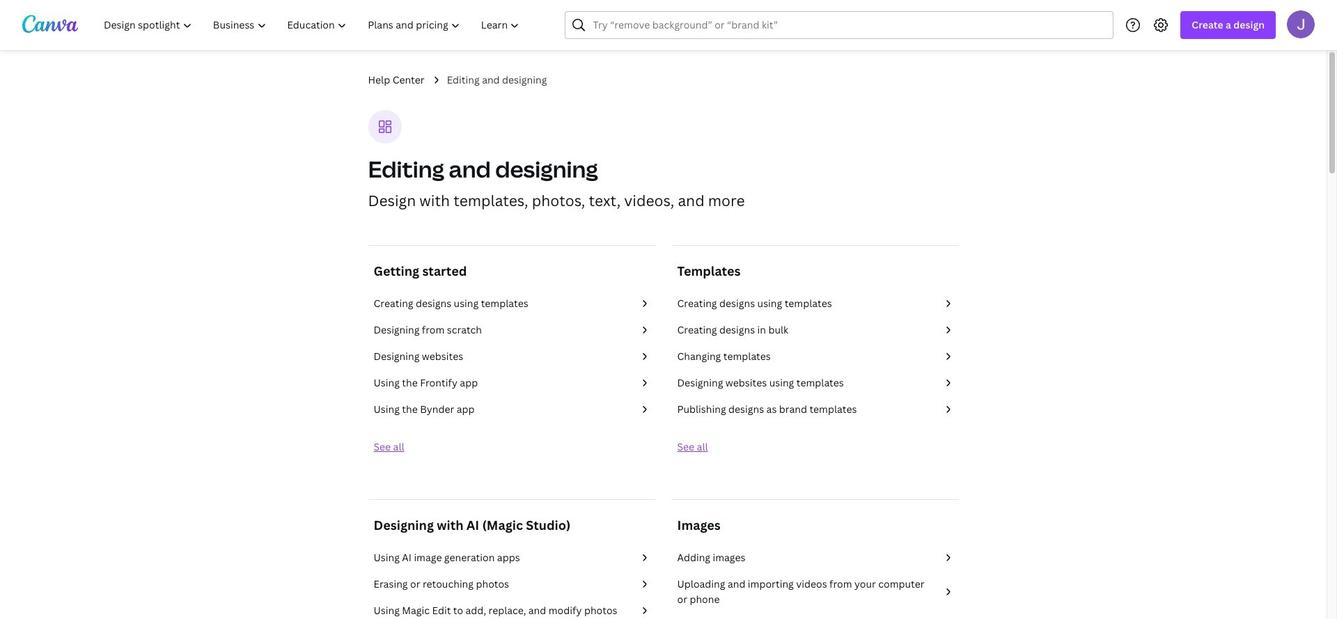Task type: locate. For each thing, give the bounding box(es) containing it.
jacob simon image
[[1287, 10, 1315, 38]]

top level navigation element
[[95, 11, 532, 39]]



Task type: vqa. For each thing, say whether or not it's contained in the screenshot.
list
no



Task type: describe. For each thing, give the bounding box(es) containing it.
Search term: search field
[[593, 12, 1105, 38]]



